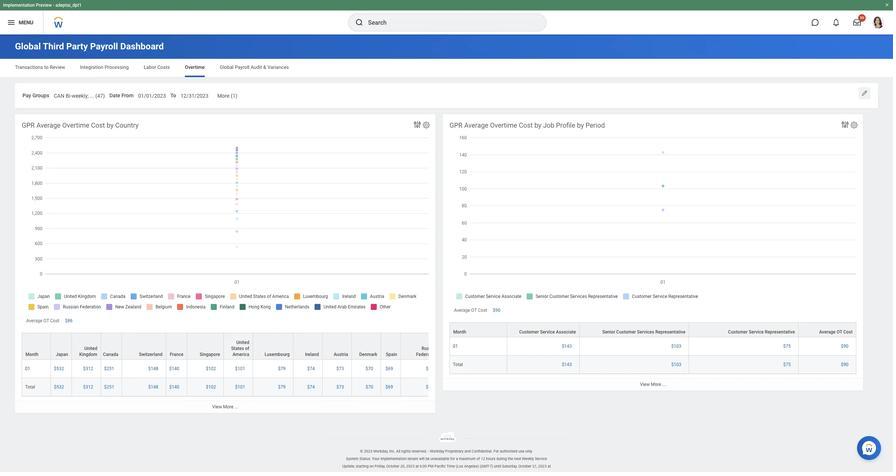 Task type: vqa. For each thing, say whether or not it's contained in the screenshot.


Task type: describe. For each thing, give the bounding box(es) containing it.
2 $251 button from the top
[[104, 384, 115, 390]]

senior customer services representative button
[[580, 323, 689, 337]]

workday
[[430, 449, 445, 453]]

menu button
[[0, 10, 43, 34]]

$73 for 2nd $251 button from the top
[[337, 385, 344, 390]]

month for month popup button inside column header
[[25, 352, 38, 357]]

review
[[50, 64, 65, 70]]

singapore
[[200, 352, 220, 357]]

ot for gpr average overtime cost by job profile by period
[[472, 308, 477, 313]]

gpr average overtime cost by country
[[22, 121, 139, 129]]

1 vertical spatial angeles)
[[454, 472, 469, 472]]

to
[[171, 93, 176, 98]]

$143 for total
[[562, 362, 572, 367]]

footer containing © 2023 workday, inc. all rights reserved. - workday proprietary and confidential. for authorized use only. system status: your implementation tenant will be unavailable for a maximum of 12 hours during the next weekly service update; starting on friday, october 20, 2023 at 6:00 pm pacific time (los angeles) (gmt-7) until saturday, october 21, 2023 at 6:00 am pacific time (los angeles) (gmt-7).
[[0, 432, 894, 472]]

integration processing
[[80, 64, 129, 70]]

$90 button for total
[[841, 362, 850, 368]]

01 for topmost 01 element
[[453, 344, 458, 349]]

01 for the leftmost 01 element
[[25, 366, 30, 371]]

0 horizontal spatial payroll
[[90, 41, 118, 52]]

job
[[543, 121, 555, 129]]

canada column header
[[101, 333, 122, 360]]

$79 button for 1st $251 button from the top's $102 "button"
[[278, 366, 287, 372]]

russian
[[422, 346, 438, 351]]

dashboard
[[120, 41, 164, 52]]

tab list inside global third party payroll dashboard main content
[[7, 59, 886, 77]]

$79 for $79 button corresponding to $102 "button" corresponding to 2nd $251 button from the top
[[278, 385, 286, 390]]

singapore button
[[187, 333, 224, 360]]

$102 for 1st $251 button from the top's $102 "button"
[[206, 366, 216, 371]]

total for gpr average overtime cost by country
[[25, 385, 35, 390]]

- inside menu banner
[[53, 3, 54, 8]]

by for job
[[535, 121, 542, 129]]

profile
[[556, 121, 576, 129]]

from
[[122, 93, 134, 98]]

more (1)
[[218, 93, 237, 99]]

... for gpr average overtime cost by job profile by period
[[663, 382, 666, 387]]

implementation preview -   adeptai_dpt1
[[3, 3, 82, 8]]

united kingdom button
[[72, 333, 101, 360]]

ot inside "average ot cost" 'popup button'
[[837, 330, 843, 335]]

france button
[[166, 333, 187, 360]]

$90 button for 01
[[841, 343, 850, 349]]

0 vertical spatial $90
[[493, 308, 501, 313]]

$148 button for 2nd $251 button from the top
[[148, 384, 160, 390]]

month button for row containing month
[[450, 323, 507, 337]]

$148 for 2nd $251 button from the top's $148 button
[[148, 385, 158, 390]]

$74 for the $73 button corresponding to $69 button for russian federation "image" related to $102 "button" corresponding to 2nd $251 button from the top $74 button
[[307, 385, 315, 390]]

$70 for russian federation "image" for 1st $251 button from the top's $102 "button"
[[366, 366, 373, 371]]

average inside 'popup button'
[[820, 330, 836, 335]]

© 2023 workday, inc. all rights reserved. - workday proprietary and confidential. for authorized use only. system status: your implementation tenant will be unavailable for a maximum of 12 hours during the next weekly service update; starting on friday, october 20, 2023 at 6:00 pm pacific time (los angeles) (gmt-7) until saturday, october 21, 2023 at 6:00 am pacific time (los angeles) (gmt-7).
[[342, 449, 551, 472]]

ot for gpr average overtime cost by country
[[43, 318, 49, 323]]

$148 button for 1st $251 button from the top
[[148, 366, 160, 372]]

costs
[[157, 64, 170, 70]]

more for gpr average overtime cost by job profile by period
[[651, 382, 662, 387]]

2 representative from the left
[[765, 330, 795, 335]]

notifications large image
[[833, 19, 840, 26]]

france column header
[[166, 333, 187, 360]]

until
[[494, 464, 501, 468]]

proprietary
[[446, 449, 464, 453]]

month column header
[[22, 333, 51, 360]]

party
[[66, 41, 88, 52]]

overtime for gpr average overtime cost by country
[[62, 121, 89, 129]]

kingdom
[[79, 352, 97, 357]]

$532 for the "$532" button corresponding to 2nd $251 button from the top
[[54, 385, 64, 390]]

Search Workday  search field
[[368, 14, 531, 31]]

pm
[[428, 464, 434, 468]]

©
[[360, 449, 363, 453]]

switzerland
[[139, 352, 163, 357]]

during
[[497, 457, 507, 461]]

processing
[[105, 64, 129, 70]]

luxembourg column header
[[253, 333, 294, 360]]

$143 for 01
[[562, 344, 572, 349]]

senior
[[603, 330, 616, 335]]

confidential.
[[472, 449, 493, 453]]

total element for gpr average overtime cost by job profile by period
[[453, 361, 463, 367]]

total for gpr average overtime cost by job profile by period
[[453, 362, 463, 367]]

$103 for total
[[672, 362, 682, 367]]

01/01/2023
[[138, 93, 166, 99]]

pay groups
[[22, 93, 49, 98]]

austria column header
[[323, 333, 352, 360]]

(47)
[[95, 93, 105, 99]]

0 vertical spatial $90 button
[[493, 307, 502, 313]]

view more ... link for gpr average overtime cost by country
[[15, 401, 436, 413]]

ireland
[[305, 352, 319, 357]]

0 horizontal spatial (gmt-
[[470, 472, 480, 472]]

implementation inside menu banner
[[3, 3, 35, 8]]

to
[[44, 64, 49, 70]]

denmark button
[[352, 333, 381, 360]]

customer service representative button
[[690, 323, 799, 337]]

gpr for gpr average overtime cost by job profile by period
[[450, 121, 463, 129]]

canada button
[[101, 333, 122, 360]]

1 horizontal spatial overtime
[[185, 64, 205, 70]]

average ot cost inside 'popup button'
[[820, 330, 853, 335]]

united kingdom
[[79, 346, 97, 357]]

denmark column header
[[352, 333, 381, 360]]

country
[[115, 121, 139, 129]]

1 vertical spatial pacific
[[424, 472, 436, 472]]

starting
[[356, 464, 369, 468]]

$74 for $74 button corresponding to the $73 button related to $69 button for russian federation "image" for 1st $251 button from the top's $102 "button"
[[307, 366, 315, 371]]

$75 button for total
[[784, 362, 792, 368]]

configure and view chart data image
[[413, 120, 422, 129]]

30
[[860, 16, 865, 20]]

row containing united states of america
[[22, 333, 712, 360]]

am
[[418, 472, 423, 472]]

payroll inside tab list
[[235, 64, 250, 70]]

configure gpr average overtime cost by job profile by period image
[[850, 121, 859, 129]]

1 horizontal spatial 2023
[[406, 464, 415, 468]]

$140 button for 2nd $251 button from the top's $148 button
[[169, 384, 181, 390]]

0 vertical spatial pacific
[[435, 464, 446, 468]]

$69 button for russian federation "image" related to $102 "button" corresponding to 2nd $251 button from the top
[[386, 384, 394, 390]]

$90 for 01
[[841, 344, 849, 349]]

0 vertical spatial angeles)
[[464, 464, 479, 468]]

russian federation
[[416, 346, 438, 357]]

by for country
[[107, 121, 114, 129]]

average ot cost button
[[799, 323, 856, 337]]

0 vertical spatial 6:00
[[420, 464, 427, 468]]

will
[[419, 457, 425, 461]]

search image
[[355, 18, 364, 27]]

united kingdom column header
[[72, 333, 101, 360]]

overtime for gpr average overtime cost by job profile by period
[[490, 121, 517, 129]]

row containing month
[[450, 322, 857, 337]]

view more ... for gpr average overtime cost by job profile by period
[[640, 382, 666, 387]]

tenant
[[408, 457, 418, 461]]

1 horizontal spatial (los
[[456, 464, 464, 468]]

$69 for russian federation "image" for 1st $251 button from the top's $102 "button"
[[386, 366, 393, 371]]

$69 button for russian federation "image" for 1st $251 button from the top's $102 "button"
[[386, 366, 394, 372]]

menu banner
[[0, 0, 894, 34]]

7).
[[480, 472, 484, 472]]

date from
[[109, 93, 134, 98]]

integration
[[80, 64, 103, 70]]

pay groups element
[[54, 88, 105, 102]]

implementation inside © 2023 workday, inc. all rights reserved. - workday proprietary and confidential. for authorized use only. system status: your implementation tenant will be unavailable for a maximum of 12 hours during the next weekly service update; starting on friday, october 20, 2023 at 6:00 pm pacific time (los angeles) (gmt-7) until saturday, october 21, 2023 at 6:00 am pacific time (los angeles) (gmt-7).
[[381, 457, 407, 461]]

your
[[372, 457, 380, 461]]

transactions to review
[[15, 64, 65, 70]]

system
[[346, 457, 359, 461]]

21,
[[533, 464, 538, 468]]

united states of america button
[[224, 333, 253, 360]]

$102 for $102 "button" corresponding to 2nd $251 button from the top
[[206, 385, 216, 390]]

customer service associate
[[520, 330, 576, 335]]

$74 button for the $73 button corresponding to $69 button for russian federation "image" related to $102 "button" corresponding to 2nd $251 button from the top
[[307, 384, 316, 390]]

weekly;
[[72, 93, 89, 99]]

$312 for 1st $251 button from the top
[[83, 366, 93, 371]]

1 vertical spatial 6:00
[[410, 472, 417, 472]]

federation
[[416, 352, 438, 357]]

$75 for total
[[784, 362, 791, 367]]

$73 button for $69 button for russian federation "image" for 1st $251 button from the top's $102 "button"
[[337, 366, 345, 372]]

date
[[109, 93, 120, 98]]

$73 for 1st $251 button from the top
[[337, 366, 344, 371]]

$312 button for 1st $251 button from the top
[[83, 366, 94, 372]]

$101 button for 1st $251 button from the top's $102 "button"
[[235, 366, 246, 372]]

workday,
[[374, 449, 388, 453]]

authorized
[[500, 449, 518, 453]]

$70 button for $69 button for russian federation "image" for 1st $251 button from the top's $102 "button"
[[366, 366, 374, 372]]

japan column header
[[51, 333, 72, 360]]

global third party payroll dashboard
[[15, 41, 164, 52]]

united states of america
[[231, 340, 249, 357]]

0 horizontal spatial time
[[436, 472, 445, 472]]

profile logan mcneil image
[[873, 16, 885, 30]]

period
[[586, 121, 605, 129]]

$251 for 2nd $251 button from the top
[[104, 385, 114, 390]]

0 horizontal spatial 2023
[[364, 449, 373, 453]]

more for gpr average overtime cost by country
[[223, 404, 234, 410]]

for
[[494, 449, 499, 453]]

customer for customer service representative
[[729, 330, 748, 335]]

2 horizontal spatial 2023
[[539, 464, 547, 468]]

luxembourg
[[265, 352, 290, 357]]



Task type: locate. For each thing, give the bounding box(es) containing it.
$103 button for 01
[[672, 343, 683, 349]]

2023 right ©
[[364, 449, 373, 453]]

$90 button
[[493, 307, 502, 313], [841, 343, 850, 349], [841, 362, 850, 368]]

1 vertical spatial global
[[220, 64, 234, 70]]

0 horizontal spatial october
[[386, 464, 400, 468]]

japan button
[[51, 333, 72, 360]]

1 vertical spatial $90 button
[[841, 343, 850, 349]]

0 vertical spatial $73
[[337, 366, 344, 371]]

transactions
[[15, 64, 43, 70]]

1 horizontal spatial 01 element
[[453, 342, 458, 349]]

hours
[[486, 457, 496, 461]]

1 vertical spatial $73
[[337, 385, 344, 390]]

01/01/2023 text field
[[138, 88, 166, 101]]

2 $75 from the top
[[784, 362, 791, 367]]

1 $79 button from the top
[[278, 366, 287, 372]]

customer service associate button
[[508, 323, 580, 337]]

all
[[396, 449, 401, 453]]

0 vertical spatial $70 button
[[366, 366, 374, 372]]

2 horizontal spatial average ot cost
[[820, 330, 853, 335]]

more inside 'gpr average overtime cost by country' element
[[223, 404, 234, 410]]

0 vertical spatial (gmt-
[[480, 464, 490, 468]]

bi-
[[66, 93, 72, 99]]

ireland column header
[[294, 333, 323, 360]]

to element
[[181, 88, 209, 102]]

global third party payroll dashboard main content
[[0, 34, 894, 420]]

by
[[107, 121, 114, 129], [535, 121, 542, 129], [577, 121, 584, 129]]

view inside gpr average overtime cost by job profile by period element
[[640, 382, 650, 387]]

1 vertical spatial more
[[651, 382, 662, 387]]

0 horizontal spatial month button
[[22, 333, 51, 360]]

0 vertical spatial ...
[[90, 93, 94, 99]]

$69 button
[[386, 366, 394, 372], [386, 384, 394, 390]]

spain
[[386, 352, 397, 357]]

total element for gpr average overtime cost by country
[[25, 383, 35, 390]]

1 vertical spatial of
[[477, 457, 480, 461]]

1 $148 from the top
[[148, 366, 158, 371]]

0 vertical spatial of
[[245, 346, 249, 351]]

- up "be"
[[428, 449, 429, 453]]

angeles) down a
[[454, 472, 469, 472]]

0 vertical spatial time
[[447, 464, 455, 468]]

1 horizontal spatial ...
[[235, 404, 238, 410]]

more
[[218, 93, 230, 99], [651, 382, 662, 387], [223, 404, 234, 410]]

gpr for gpr average overtime cost by country
[[22, 121, 35, 129]]

united states of america column header
[[224, 333, 253, 360]]

average ot cost for gpr average overtime cost by job profile by period
[[454, 308, 488, 313]]

0 vertical spatial $75 button
[[784, 343, 792, 349]]

2 $532 from the top
[[54, 385, 64, 390]]

2 $102 from the top
[[206, 385, 216, 390]]

october down weekly
[[519, 464, 532, 468]]

united
[[236, 340, 249, 345], [84, 346, 97, 351]]

close environment banner image
[[885, 3, 890, 7]]

1 $143 button from the top
[[562, 343, 573, 349]]

2 vertical spatial average ot cost
[[820, 330, 853, 335]]

october left 20,
[[386, 464, 400, 468]]

0 vertical spatial $532 button
[[54, 366, 65, 372]]

1 horizontal spatial (gmt-
[[480, 464, 490, 468]]

global for global third party payroll dashboard
[[15, 41, 41, 52]]

2 $101 button from the top
[[235, 384, 246, 390]]

0 vertical spatial $251 button
[[104, 366, 115, 372]]

be
[[426, 457, 430, 461]]

0 horizontal spatial gpr
[[22, 121, 35, 129]]

1 vertical spatial $251
[[104, 385, 114, 390]]

2 $69 from the top
[[386, 385, 393, 390]]

average ot cost
[[454, 308, 488, 313], [26, 318, 59, 323], [820, 330, 853, 335]]

service for associate
[[540, 330, 555, 335]]

$140 for 2nd $251 button from the top's $148 button
[[169, 385, 179, 390]]

1 $101 from the top
[[235, 366, 245, 371]]

1 vertical spatial $140
[[169, 385, 179, 390]]

0 vertical spatial total element
[[453, 361, 463, 367]]

1 vertical spatial $103 button
[[672, 362, 683, 368]]

1 vertical spatial $312 button
[[83, 384, 94, 390]]

rights
[[402, 449, 411, 453]]

1 $102 from the top
[[206, 366, 216, 371]]

at right 21,
[[548, 464, 551, 468]]

1 $101 button from the top
[[235, 366, 246, 372]]

1 vertical spatial (los
[[446, 472, 453, 472]]

2 $312 button from the top
[[83, 384, 94, 390]]

$251 for 1st $251 button from the top
[[104, 366, 114, 371]]

1 $148 button from the top
[[148, 366, 160, 372]]

- right "preview"
[[53, 3, 54, 8]]

global payroll audit & variances
[[220, 64, 289, 70]]

view more ... link inside 'gpr average overtime cost by country' element
[[15, 401, 436, 413]]

ot inside 'gpr average overtime cost by country' element
[[43, 318, 49, 323]]

01 element down month column header
[[25, 365, 30, 371]]

configure gpr average overtime cost by country image
[[422, 121, 431, 129]]

payroll up integration processing
[[90, 41, 118, 52]]

configure and view chart data image
[[841, 120, 850, 129]]

view for gpr average overtime cost by country
[[212, 404, 222, 410]]

1 $102 button from the top
[[206, 366, 217, 372]]

$74 button
[[307, 366, 316, 372], [307, 384, 316, 390]]

gpr down pay
[[22, 121, 35, 129]]

time
[[447, 464, 455, 468], [436, 472, 445, 472]]

month button inside column header
[[22, 333, 51, 360]]

0 horizontal spatial customer
[[520, 330, 539, 335]]

by left "job"
[[535, 121, 542, 129]]

1 vertical spatial $74
[[307, 385, 315, 390]]

0 horizontal spatial -
[[53, 3, 54, 8]]

01 right russian
[[453, 344, 458, 349]]

1 gpr from the left
[[22, 121, 35, 129]]

update;
[[342, 464, 355, 468]]

total inside gpr average overtime cost by job profile by period element
[[453, 362, 463, 367]]

1 vertical spatial $101 button
[[235, 384, 246, 390]]

0 vertical spatial $103
[[672, 344, 682, 349]]

$69 for russian federation "image" related to $102 "button" corresponding to 2nd $251 button from the top
[[386, 385, 393, 390]]

of up america on the left bottom
[[245, 346, 249, 351]]

1 $312 from the top
[[83, 366, 93, 371]]

service for representative
[[749, 330, 764, 335]]

2 customer from the left
[[617, 330, 636, 335]]

01 inside 'gpr average overtime cost by country' element
[[25, 366, 30, 371]]

friday,
[[375, 464, 386, 468]]

average ot cost for gpr average overtime cost by country
[[26, 318, 59, 323]]

month inside column header
[[25, 352, 38, 357]]

2023 right 20,
[[406, 464, 415, 468]]

0 vertical spatial 01
[[453, 344, 458, 349]]

total inside 'gpr average overtime cost by country' element
[[25, 385, 35, 390]]

2 $73 from the top
[[337, 385, 344, 390]]

$79 button for $102 "button" corresponding to 2nd $251 button from the top
[[278, 384, 287, 390]]

$70 button for $69 button for russian federation "image" related to $102 "button" corresponding to 2nd $251 button from the top
[[366, 384, 374, 390]]

month for row containing month's month popup button
[[454, 330, 467, 335]]

2 by from the left
[[535, 121, 542, 129]]

2 $148 from the top
[[148, 385, 158, 390]]

CAN Bi-weekly; ... (47) text field
[[54, 88, 105, 101]]

12/31/2023 text field
[[181, 88, 209, 101]]

$86 button
[[65, 318, 74, 324]]

0 vertical spatial $140
[[169, 366, 179, 371]]

1 $73 from the top
[[337, 366, 344, 371]]

20,
[[401, 464, 406, 468]]

0 vertical spatial $70
[[366, 366, 373, 371]]

inbox large image
[[854, 19, 861, 26]]

more inside gpr average overtime cost by job profile by period element
[[651, 382, 662, 387]]

01 element
[[453, 342, 458, 349], [25, 365, 30, 371]]

6:00 left the am at the left
[[410, 472, 417, 472]]

labor costs
[[144, 64, 170, 70]]

united inside united states of america
[[236, 340, 249, 345]]

2 $69 button from the top
[[386, 384, 394, 390]]

2 $312 from the top
[[83, 385, 93, 390]]

1 vertical spatial $140 button
[[169, 384, 181, 390]]

united for states
[[236, 340, 249, 345]]

customer
[[520, 330, 539, 335], [617, 330, 636, 335], [729, 330, 748, 335]]

1 horizontal spatial customer
[[617, 330, 636, 335]]

1 $74 button from the top
[[307, 366, 316, 372]]

1 vertical spatial russian federation image
[[404, 384, 438, 390]]

1 vertical spatial $532
[[54, 385, 64, 390]]

can bi-weekly; ... (47)
[[54, 93, 105, 99]]

0 vertical spatial $73 button
[[337, 366, 345, 372]]

$75 button for 01
[[784, 343, 792, 349]]

More (1) text field
[[218, 88, 237, 101]]

payroll left audit
[[235, 64, 250, 70]]

status:
[[360, 457, 371, 461]]

pacific down unavailable
[[435, 464, 446, 468]]

variances
[[268, 64, 289, 70]]

average ot cost inside 'gpr average overtime cost by country' element
[[26, 318, 59, 323]]

adeptai_dpt1
[[55, 3, 82, 8]]

singapore column header
[[187, 333, 224, 360]]

1 $75 button from the top
[[784, 343, 792, 349]]

$312 for 2nd $251 button from the top
[[83, 385, 93, 390]]

total element inside 'gpr average overtime cost by country' element
[[25, 383, 35, 390]]

1 vertical spatial $73 button
[[337, 384, 345, 390]]

6:00 up the am at the left
[[420, 464, 427, 468]]

1 $251 from the top
[[104, 366, 114, 371]]

1 vertical spatial $70 button
[[366, 384, 374, 390]]

0 vertical spatial implementation
[[3, 3, 35, 8]]

1 $140 from the top
[[169, 366, 179, 371]]

2 $70 from the top
[[366, 385, 373, 390]]

(1)
[[231, 93, 237, 99]]

(los down a
[[456, 464, 464, 468]]

1 vertical spatial $75
[[784, 362, 791, 367]]

0 vertical spatial $532
[[54, 366, 64, 371]]

(gmt- down maximum
[[470, 472, 480, 472]]

$101 button for $102 "button" corresponding to 2nd $251 button from the top
[[235, 384, 246, 390]]

of inside © 2023 workday, inc. all rights reserved. - workday proprietary and confidential. for authorized use only. system status: your implementation tenant will be unavailable for a maximum of 12 hours during the next weekly service update; starting on friday, october 20, 2023 at 6:00 pm pacific time (los angeles) (gmt-7) until saturday, october 21, 2023 at 6:00 am pacific time (los angeles) (gmt-7).
[[477, 457, 480, 461]]

$140
[[169, 366, 179, 371], [169, 385, 179, 390]]

0 horizontal spatial by
[[107, 121, 114, 129]]

2023 right 21,
[[539, 464, 547, 468]]

on
[[370, 464, 374, 468]]

view more ... inside gpr average overtime cost by job profile by period element
[[640, 382, 666, 387]]

1 horizontal spatial view more ...
[[640, 382, 666, 387]]

1 at from the left
[[416, 464, 419, 468]]

0 vertical spatial view more ... link
[[443, 378, 864, 391]]

month button for month column header
[[22, 333, 51, 360]]

row
[[450, 322, 857, 337], [22, 333, 712, 360], [450, 337, 857, 356], [450, 356, 857, 374], [22, 360, 712, 378], [22, 378, 712, 397]]

gpr average overtime cost by job profile by period element
[[443, 114, 864, 391]]

justify image
[[7, 18, 16, 27]]

view
[[640, 382, 650, 387], [212, 404, 222, 410]]

$73 button for $69 button for russian federation "image" related to $102 "button" corresponding to 2nd $251 button from the top
[[337, 384, 345, 390]]

senior customer services representative
[[603, 330, 686, 335]]

1 $103 from the top
[[672, 344, 682, 349]]

tab list containing transactions to review
[[7, 59, 886, 77]]

1 vertical spatial -
[[428, 449, 429, 453]]

japan
[[56, 352, 68, 357]]

unavailable
[[431, 457, 450, 461]]

1 horizontal spatial payroll
[[235, 64, 250, 70]]

$74 button for the $73 button related to $69 button for russian federation "image" for 1st $251 button from the top's $102 "button"
[[307, 366, 316, 372]]

1 horizontal spatial of
[[477, 457, 480, 461]]

edit image
[[861, 90, 869, 97]]

2 gpr from the left
[[450, 121, 463, 129]]

0 horizontal spatial united
[[84, 346, 97, 351]]

1 $75 from the top
[[784, 344, 791, 349]]

... for gpr average overtime cost by country
[[235, 404, 238, 410]]

0 vertical spatial view more ...
[[640, 382, 666, 387]]

2 $532 button from the top
[[54, 384, 65, 390]]

2 $143 from the top
[[562, 362, 572, 367]]

groups
[[32, 93, 49, 98]]

0 vertical spatial payroll
[[90, 41, 118, 52]]

1 $140 button from the top
[[169, 366, 181, 372]]

2 horizontal spatial customer
[[729, 330, 748, 335]]

1 horizontal spatial 6:00
[[420, 464, 427, 468]]

switzerland column header
[[122, 333, 166, 360]]

1 $73 button from the top
[[337, 366, 345, 372]]

2 horizontal spatial ot
[[837, 330, 843, 335]]

1 $70 button from the top
[[366, 366, 374, 372]]

russian federation image for $102 "button" corresponding to 2nd $251 button from the top
[[404, 384, 438, 390]]

0 vertical spatial $312 button
[[83, 366, 94, 372]]

weekly
[[522, 457, 534, 461]]

at
[[416, 464, 419, 468], [548, 464, 551, 468]]

implementation
[[3, 3, 35, 8], [381, 457, 407, 461]]

0 vertical spatial $69
[[386, 366, 393, 371]]

can
[[54, 93, 64, 99]]

... inside 'gpr average overtime cost by country' element
[[235, 404, 238, 410]]

global up the transactions
[[15, 41, 41, 52]]

&
[[263, 64, 266, 70]]

1 horizontal spatial representative
[[765, 330, 795, 335]]

0 horizontal spatial total
[[25, 385, 35, 390]]

date from element
[[138, 88, 166, 102]]

$101 for 1st $251 button from the top
[[235, 366, 245, 371]]

associate
[[556, 330, 576, 335]]

01 inside gpr average overtime cost by job profile by period element
[[453, 344, 458, 349]]

- inside © 2023 workday, inc. all rights reserved. - workday proprietary and confidential. for authorized use only. system status: your implementation tenant will be unavailable for a maximum of 12 hours during the next weekly service update; starting on friday, october 20, 2023 at 6:00 pm pacific time (los angeles) (gmt-7) until saturday, october 21, 2023 at 6:00 am pacific time (los angeles) (gmt-7).
[[428, 449, 429, 453]]

united up states
[[236, 340, 249, 345]]

1 horizontal spatial total element
[[453, 361, 463, 367]]

30 button
[[849, 14, 866, 31]]

$143 button for total
[[562, 362, 573, 368]]

service inside © 2023 workday, inc. all rights reserved. - workday proprietary and confidential. for authorized use only. system status: your implementation tenant will be unavailable for a maximum of 12 hours during the next weekly service update; starting on friday, october 20, 2023 at 6:00 pm pacific time (los angeles) (gmt-7) until saturday, october 21, 2023 at 6:00 am pacific time (los angeles) (gmt-7).
[[535, 457, 547, 461]]

1 $74 from the top
[[307, 366, 315, 371]]

2 october from the left
[[519, 464, 532, 468]]

$79 for $79 button associated with 1st $251 button from the top's $102 "button"
[[278, 366, 286, 371]]

1 horizontal spatial average ot cost
[[454, 308, 488, 313]]

$140 button for $148 button corresponding to 1st $251 button from the top
[[169, 366, 181, 372]]

by left country
[[107, 121, 114, 129]]

12/31/2023
[[181, 93, 209, 99]]

ot
[[472, 308, 477, 313], [43, 318, 49, 323], [837, 330, 843, 335]]

1 vertical spatial $75 button
[[784, 362, 792, 368]]

1 vertical spatial $69 button
[[386, 384, 394, 390]]

$101 for 2nd $251 button from the top
[[235, 385, 245, 390]]

(gmt- up 7).
[[480, 464, 490, 468]]

1 $103 button from the top
[[672, 343, 683, 349]]

use
[[519, 449, 525, 453]]

2 $140 button from the top
[[169, 384, 181, 390]]

2 horizontal spatial ...
[[663, 382, 666, 387]]

1 vertical spatial month
[[25, 352, 38, 357]]

$90 for total
[[841, 362, 849, 367]]

ireland button
[[294, 333, 322, 360]]

view inside 'gpr average overtime cost by country' element
[[212, 404, 222, 410]]

1 $69 from the top
[[386, 366, 393, 371]]

2 $74 from the top
[[307, 385, 315, 390]]

at up the am at the left
[[416, 464, 419, 468]]

2 $103 from the top
[[672, 362, 682, 367]]

cost inside 'popup button'
[[844, 330, 853, 335]]

1 $532 button from the top
[[54, 366, 65, 372]]

$312 button for 2nd $251 button from the top
[[83, 384, 94, 390]]

2 $73 button from the top
[[337, 384, 345, 390]]

0 horizontal spatial 01 element
[[25, 365, 30, 371]]

implementation up menu dropdown button
[[3, 3, 35, 8]]

united inside the united kingdom
[[84, 346, 97, 351]]

01
[[453, 344, 458, 349], [25, 366, 30, 371]]

0 horizontal spatial average ot cost
[[26, 318, 59, 323]]

01 element right russian
[[453, 342, 458, 349]]

1 horizontal spatial time
[[447, 464, 455, 468]]

$102 button for 2nd $251 button from the top
[[206, 384, 217, 390]]

2 $251 from the top
[[104, 385, 114, 390]]

2 at from the left
[[548, 464, 551, 468]]

only.
[[526, 449, 533, 453]]

0 horizontal spatial total element
[[25, 383, 35, 390]]

1 vertical spatial $251 button
[[104, 384, 115, 390]]

total element
[[453, 361, 463, 367], [25, 383, 35, 390]]

0 horizontal spatial ...
[[90, 93, 94, 99]]

1 horizontal spatial view more ... link
[[443, 378, 864, 391]]

2 $79 from the top
[[278, 385, 286, 390]]

1 vertical spatial 01
[[25, 366, 30, 371]]

service
[[540, 330, 555, 335], [749, 330, 764, 335], [535, 457, 547, 461]]

$90
[[493, 308, 501, 313], [841, 344, 849, 349], [841, 362, 849, 367]]

2 $74 button from the top
[[307, 384, 316, 390]]

the
[[508, 457, 513, 461]]

of inside united states of america
[[245, 346, 249, 351]]

2 $148 button from the top
[[148, 384, 160, 390]]

(los
[[456, 464, 464, 468], [446, 472, 453, 472]]

... inside text field
[[90, 93, 94, 99]]

$103 button for total
[[672, 362, 683, 368]]

$148
[[148, 366, 158, 371], [148, 385, 158, 390]]

of
[[245, 346, 249, 351], [477, 457, 480, 461]]

gpr average overtime cost by country element
[[15, 114, 712, 413]]

$143 button
[[562, 343, 573, 349], [562, 362, 573, 368]]

inc.
[[389, 449, 395, 453]]

3 customer from the left
[[729, 330, 748, 335]]

total element inside gpr average overtime cost by job profile by period element
[[453, 361, 463, 367]]

russian federation image
[[404, 366, 438, 372], [404, 384, 438, 390]]

6:00
[[420, 464, 427, 468], [410, 472, 417, 472]]

tab list
[[7, 59, 886, 77]]

gpr right configure gpr average overtime cost by country icon
[[450, 121, 463, 129]]

by right profile
[[577, 121, 584, 129]]

global up 'more (1)' 'text field' at the top left of the page
[[220, 64, 234, 70]]

0 vertical spatial 01 element
[[453, 342, 458, 349]]

reserved.
[[412, 449, 427, 453]]

$251
[[104, 366, 114, 371], [104, 385, 114, 390]]

0 vertical spatial view
[[640, 382, 650, 387]]

labor
[[144, 64, 156, 70]]

0 vertical spatial $102
[[206, 366, 216, 371]]

1 vertical spatial $79 button
[[278, 384, 287, 390]]

$140 for $148 button corresponding to 1st $251 button from the top
[[169, 366, 179, 371]]

global
[[15, 41, 41, 52], [220, 64, 234, 70]]

implementation down inc.
[[381, 457, 407, 461]]

$70 button
[[366, 366, 374, 372], [366, 384, 374, 390]]

1 russian federation image from the top
[[404, 366, 438, 372]]

denmark
[[359, 352, 377, 357]]

$143 button for 01
[[562, 343, 573, 349]]

0 horizontal spatial (los
[[446, 472, 453, 472]]

1 horizontal spatial united
[[236, 340, 249, 345]]

... inside gpr average overtime cost by job profile by period element
[[663, 382, 666, 387]]

view more ... inside 'gpr average overtime cost by country' element
[[212, 404, 238, 410]]

$70 for russian federation "image" related to $102 "button" corresponding to 2nd $251 button from the top
[[366, 385, 373, 390]]

3 by from the left
[[577, 121, 584, 129]]

2 $103 button from the top
[[672, 362, 683, 368]]

$75 button
[[784, 343, 792, 349], [784, 362, 792, 368]]

0 vertical spatial $79
[[278, 366, 286, 371]]

1 october from the left
[[386, 464, 400, 468]]

a
[[456, 457, 458, 461]]

1 horizontal spatial month button
[[450, 323, 507, 337]]

$312 button
[[83, 366, 94, 372], [83, 384, 94, 390]]

austria
[[334, 352, 348, 357]]

2 $70 button from the top
[[366, 384, 374, 390]]

more inside 'text field'
[[218, 93, 230, 99]]

1 $143 from the top
[[562, 344, 572, 349]]

spain column header
[[381, 333, 401, 360]]

1 $79 from the top
[[278, 366, 286, 371]]

view more ... link
[[443, 378, 864, 391], [15, 401, 436, 413]]

1 horizontal spatial 01
[[453, 344, 458, 349]]

1 $69 button from the top
[[386, 366, 394, 372]]

$148 for $148 button corresponding to 1st $251 button from the top
[[148, 366, 158, 371]]

(gmt-
[[480, 464, 490, 468], [470, 472, 480, 472]]

france
[[170, 352, 184, 357]]

view for gpr average overtime cost by job profile by period
[[640, 382, 650, 387]]

$532 button for 1st $251 button from the top
[[54, 366, 65, 372]]

for
[[451, 457, 455, 461]]

of left 12
[[477, 457, 480, 461]]

$532 button for 2nd $251 button from the top
[[54, 384, 65, 390]]

angeles) down maximum
[[464, 464, 479, 468]]

austria button
[[323, 333, 352, 360]]

1 $70 from the top
[[366, 366, 373, 371]]

$532 for the "$532" button associated with 1st $251 button from the top
[[54, 366, 64, 371]]

01 down month column header
[[25, 366, 30, 371]]

pacific
[[435, 464, 446, 468], [424, 472, 436, 472]]

time down for
[[447, 464, 455, 468]]

1 by from the left
[[107, 121, 114, 129]]

0 horizontal spatial overtime
[[62, 121, 89, 129]]

2 $79 button from the top
[[278, 384, 287, 390]]

1 $532 from the top
[[54, 366, 64, 371]]

0 vertical spatial more
[[218, 93, 230, 99]]

2 vertical spatial more
[[223, 404, 234, 410]]

$75 for 01
[[784, 344, 791, 349]]

(los down for
[[446, 472, 453, 472]]

pacific down pm
[[424, 472, 436, 472]]

0 vertical spatial $140 button
[[169, 366, 181, 372]]

customer service representative
[[729, 330, 795, 335]]

view more ... for gpr average overtime cost by country
[[212, 404, 238, 410]]

0 vertical spatial $312
[[83, 366, 93, 371]]

view more ... link for gpr average overtime cost by job profile by period
[[443, 378, 864, 391]]

2 $143 button from the top
[[562, 362, 573, 368]]

1 $251 button from the top
[[104, 366, 115, 372]]

2 $102 button from the top
[[206, 384, 217, 390]]

time down unavailable
[[436, 472, 445, 472]]

month button
[[450, 323, 507, 337], [22, 333, 51, 360]]

2 $75 button from the top
[[784, 362, 792, 368]]

1 vertical spatial average ot cost
[[26, 318, 59, 323]]

0 vertical spatial global
[[15, 41, 41, 52]]

$73
[[337, 366, 344, 371], [337, 385, 344, 390]]

1 representative from the left
[[656, 330, 686, 335]]

$102 button for 1st $251 button from the top
[[206, 366, 217, 372]]

luxembourg button
[[253, 333, 293, 360]]

0 horizontal spatial implementation
[[3, 3, 35, 8]]

1 customer from the left
[[520, 330, 539, 335]]

2 russian federation image from the top
[[404, 384, 438, 390]]

1 $312 button from the top
[[83, 366, 94, 372]]

2 $101 from the top
[[235, 385, 245, 390]]

0 vertical spatial $143 button
[[562, 343, 573, 349]]

pay
[[22, 93, 31, 98]]

0 vertical spatial $74 button
[[307, 366, 316, 372]]

russian federation image for 1st $251 button from the top's $102 "button"
[[404, 366, 438, 372]]

...
[[90, 93, 94, 99], [663, 382, 666, 387], [235, 404, 238, 410]]

customer for customer service associate
[[520, 330, 539, 335]]

global for global payroll audit & variances
[[220, 64, 234, 70]]

month inside gpr average overtime cost by job profile by period element
[[454, 330, 467, 335]]

footer
[[0, 432, 894, 472]]

1 vertical spatial $148 button
[[148, 384, 160, 390]]

united up kingdom
[[84, 346, 97, 351]]

$103 for 01
[[672, 344, 682, 349]]

canada
[[103, 352, 118, 357]]

united for kingdom
[[84, 346, 97, 351]]

2 $140 from the top
[[169, 385, 179, 390]]

7)
[[490, 464, 493, 468]]



